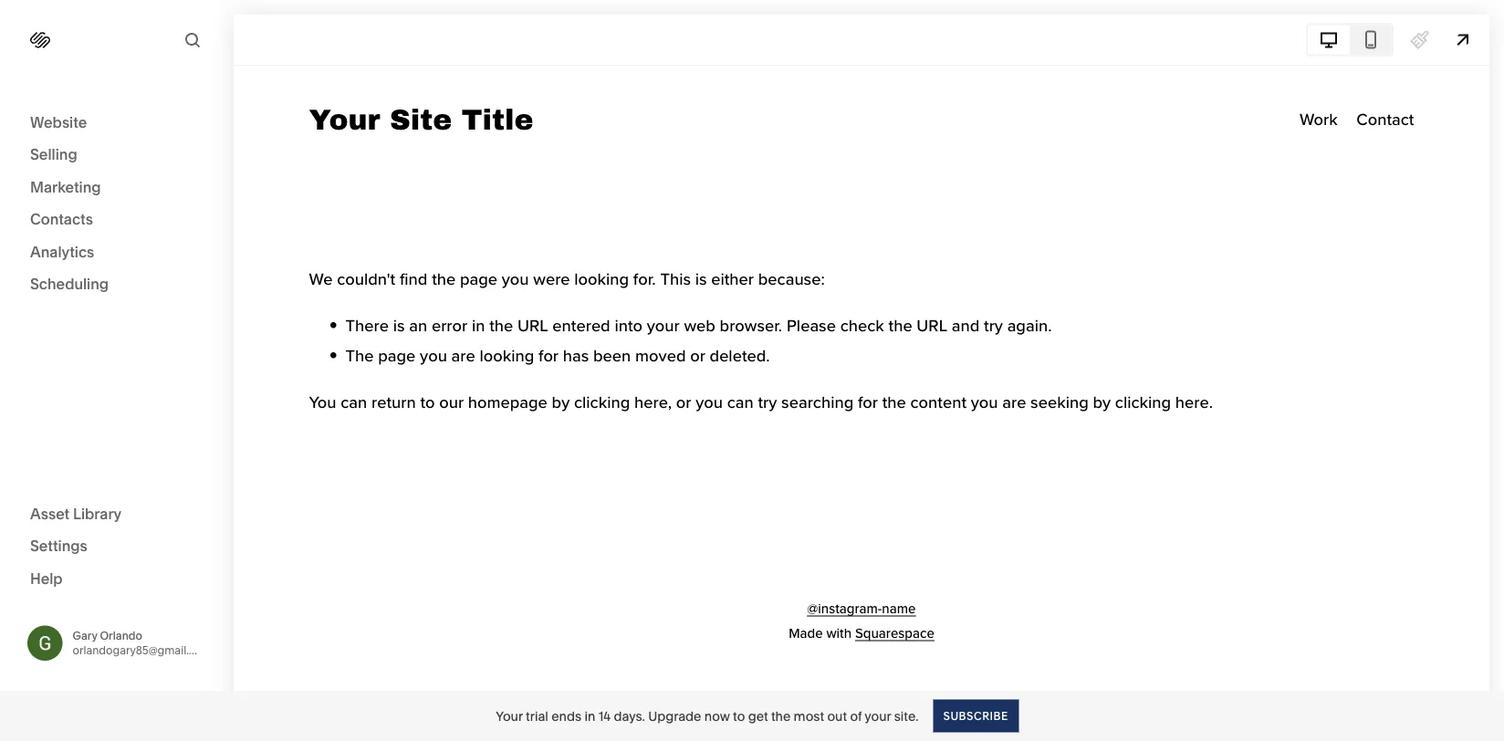 Task type: describe. For each thing, give the bounding box(es) containing it.
upgrade
[[648, 708, 701, 724]]

website
[[30, 113, 87, 131]]

selling
[[30, 146, 77, 163]]

marketing link
[[30, 177, 203, 199]]

out
[[827, 708, 847, 724]]

in
[[585, 708, 595, 724]]

site.
[[894, 708, 919, 724]]

asset library link
[[30, 504, 203, 525]]

get
[[748, 708, 768, 724]]

gary
[[73, 629, 97, 642]]

help
[[30, 570, 63, 587]]

your
[[865, 708, 891, 724]]

asset
[[30, 505, 70, 523]]

to
[[733, 708, 745, 724]]

gary orlando orlandogary85@gmail.com
[[73, 629, 212, 657]]

days.
[[614, 708, 645, 724]]

selling link
[[30, 145, 203, 166]]

settings
[[30, 537, 87, 555]]

14
[[598, 708, 611, 724]]

most
[[794, 708, 824, 724]]

library
[[73, 505, 122, 523]]

subscribe
[[943, 709, 1008, 722]]

contacts link
[[30, 209, 203, 231]]



Task type: vqa. For each thing, say whether or not it's contained in the screenshot.
Marketing link
yes



Task type: locate. For each thing, give the bounding box(es) containing it.
asset library
[[30, 505, 122, 523]]

now
[[704, 708, 730, 724]]

tab list
[[1308, 25, 1392, 54]]

your trial ends in 14 days. upgrade now to get the most out of your site.
[[496, 708, 919, 724]]

scheduling link
[[30, 274, 203, 296]]

orlandogary85@gmail.com
[[73, 644, 212, 657]]

the
[[771, 708, 791, 724]]

subscribe button
[[933, 700, 1018, 732]]

help link
[[30, 569, 63, 589]]

contacts
[[30, 210, 93, 228]]

ends
[[551, 708, 581, 724]]

analytics link
[[30, 242, 203, 263]]

of
[[850, 708, 862, 724]]

your
[[496, 708, 523, 724]]

settings link
[[30, 536, 203, 558]]

analytics
[[30, 243, 94, 261]]

trial
[[526, 708, 548, 724]]

orlando
[[100, 629, 142, 642]]

marketing
[[30, 178, 101, 196]]

scheduling
[[30, 275, 109, 293]]

website link
[[30, 112, 203, 134]]



